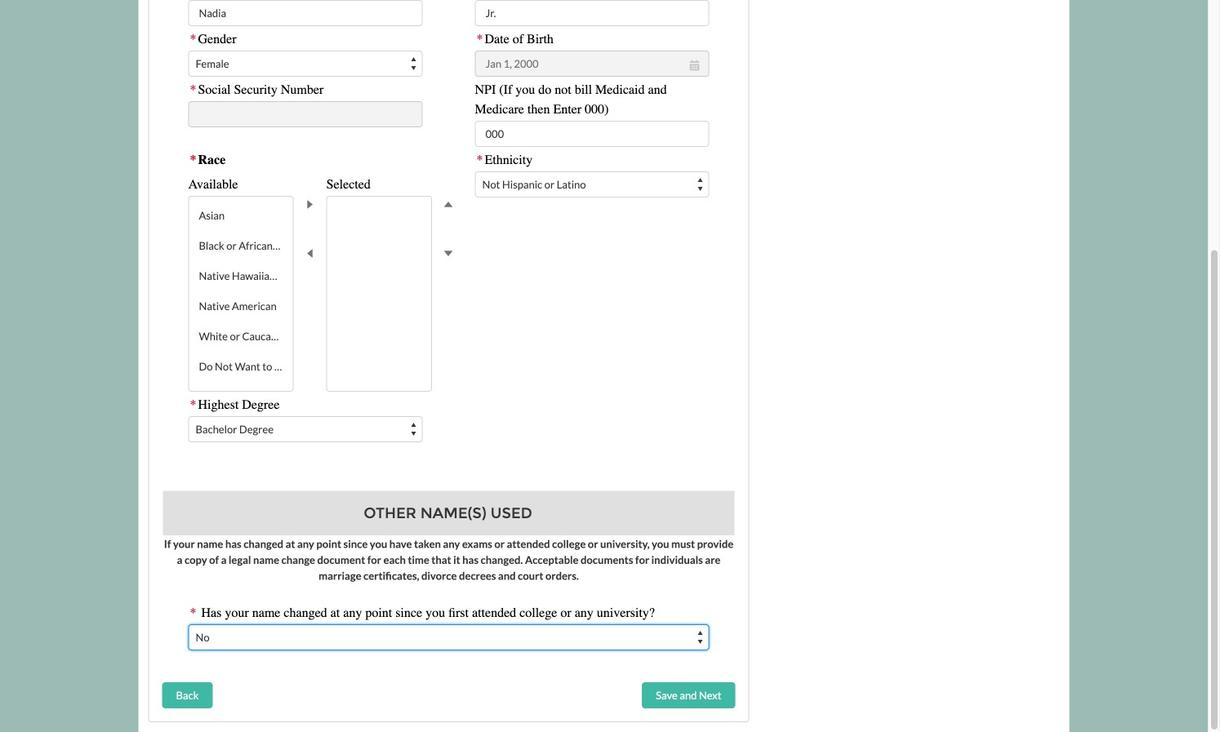 Task type: vqa. For each thing, say whether or not it's contained in the screenshot.
text field
yes



Task type: locate. For each thing, give the bounding box(es) containing it.
required element
[[190, 152, 196, 167]]

None text field
[[188, 0, 423, 26], [475, 0, 709, 26], [475, 51, 709, 77], [475, 121, 709, 147], [188, 0, 423, 26], [475, 0, 709, 26], [475, 51, 709, 77], [475, 121, 709, 147]]

0 horizontal spatial group
[[188, 147, 465, 392]]

list box
[[189, 200, 293, 381]]

0 vertical spatial group
[[475, 26, 709, 77]]

1 horizontal spatial group
[[475, 26, 709, 77]]

group
[[475, 26, 709, 77], [188, 147, 465, 392]]

None text field
[[188, 101, 423, 127]]



Task type: describe. For each thing, give the bounding box(es) containing it.
1 vertical spatial group
[[188, 147, 465, 392]]



